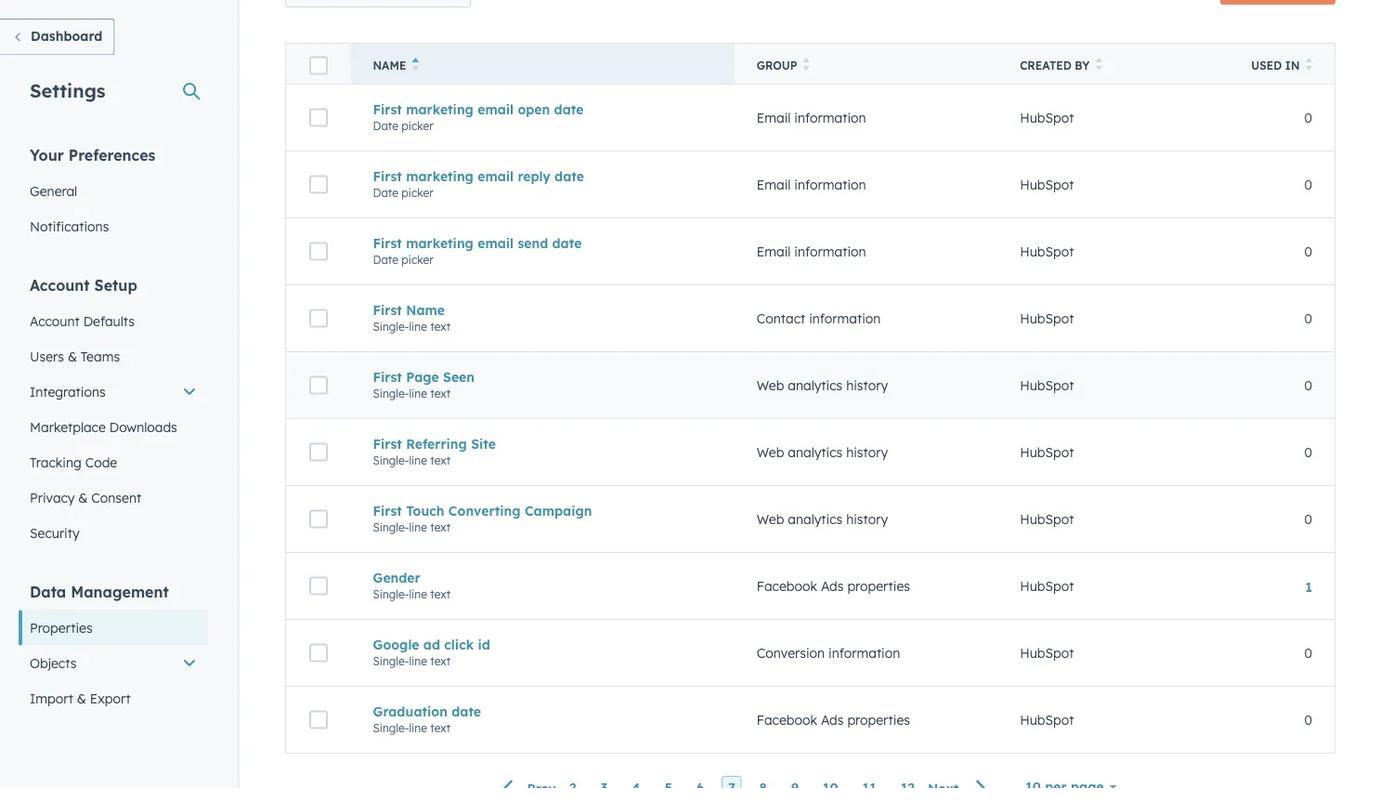 Task type: vqa. For each thing, say whether or not it's contained in the screenshot.
2nd Account from the top
yes



Task type: locate. For each thing, give the bounding box(es) containing it.
date inside first marketing email reply date date picker
[[555, 168, 585, 184]]

first touch converting campaign single-line text
[[373, 503, 592, 534]]

text down touch
[[430, 520, 451, 534]]

2 text from the top
[[430, 386, 451, 400]]

2 vertical spatial email information
[[757, 243, 867, 260]]

marketing
[[406, 101, 474, 117], [406, 168, 474, 184], [406, 235, 474, 251]]

6 first from the top
[[373, 436, 402, 452]]

facebook ads properties down conversion information
[[757, 712, 911, 728]]

users & teams
[[30, 348, 120, 364]]

tracking code
[[30, 454, 117, 470]]

5 text from the top
[[430, 587, 451, 601]]

ads for gender
[[821, 578, 844, 594]]

single-
[[373, 319, 409, 333], [373, 386, 409, 400], [373, 453, 409, 467], [373, 520, 409, 534], [373, 587, 409, 601], [373, 654, 409, 668], [373, 721, 409, 735]]

line down gender in the bottom of the page
[[409, 587, 427, 601]]

1 line from the top
[[409, 319, 427, 333]]

1 vertical spatial email information
[[757, 176, 867, 193]]

picker down ascending sort. press to sort descending. element at the top of page
[[402, 119, 434, 133]]

email
[[478, 101, 514, 117], [478, 168, 514, 184], [478, 235, 514, 251]]

2 marketing from the top
[[406, 168, 474, 184]]

1 horizontal spatial press to sort. image
[[1096, 58, 1103, 71]]

information
[[795, 109, 867, 126], [795, 176, 867, 193], [795, 243, 867, 260], [810, 310, 881, 326], [829, 645, 901, 661]]

information for first marketing email send date
[[795, 243, 867, 260]]

line inside first touch converting campaign single-line text
[[409, 520, 427, 534]]

1 vertical spatial email
[[757, 176, 791, 193]]

marketing inside first marketing email reply date date picker
[[406, 168, 474, 184]]

line down touch
[[409, 520, 427, 534]]

date inside first marketing email send date date picker
[[553, 235, 582, 251]]

10 hubspot from the top
[[1021, 712, 1075, 728]]

email left send
[[478, 235, 514, 251]]

0 for first marketing email open date
[[1305, 109, 1313, 126]]

0 vertical spatial marketing
[[406, 101, 474, 117]]

press to sort. image right group
[[803, 58, 810, 71]]

1 vertical spatial marketing
[[406, 168, 474, 184]]

used
[[1252, 59, 1283, 72]]

general link
[[19, 173, 208, 209]]

& left export
[[77, 690, 86, 706]]

tracking
[[30, 454, 82, 470]]

date inside "first marketing email open date date picker"
[[373, 119, 399, 133]]

date right graduation on the left of page
[[452, 703, 481, 720]]

3 first from the top
[[373, 235, 402, 251]]

0 vertical spatial name
[[373, 59, 406, 72]]

press to sort. image inside created by button
[[1096, 58, 1103, 71]]

& for teams
[[68, 348, 77, 364]]

1 marketing from the top
[[406, 101, 474, 117]]

name up page
[[406, 302, 445, 318]]

1 vertical spatial date
[[373, 186, 399, 200]]

account setup element
[[19, 275, 208, 551]]

7 hubspot from the top
[[1021, 511, 1075, 527]]

1 press to sort. image from the left
[[803, 58, 810, 71]]

& right the users
[[68, 348, 77, 364]]

text down referring at the bottom left of page
[[430, 453, 451, 467]]

properties down conversion information
[[848, 712, 911, 728]]

tracking code link
[[19, 445, 208, 480]]

email for open
[[478, 101, 514, 117]]

1 vertical spatial account
[[30, 313, 80, 329]]

3 press to sort. element from the left
[[1306, 58, 1313, 73]]

press to sort. element right by
[[1096, 58, 1103, 73]]

date
[[554, 101, 584, 117], [555, 168, 585, 184], [553, 235, 582, 251], [452, 703, 481, 720]]

7 0 from the top
[[1305, 511, 1313, 527]]

0 vertical spatial date
[[373, 119, 399, 133]]

9 hubspot from the top
[[1021, 645, 1075, 661]]

picker inside "first marketing email open date date picker"
[[402, 119, 434, 133]]

3 analytics from the top
[[788, 511, 843, 527]]

0 vertical spatial web analytics history
[[757, 377, 889, 393]]

5 first from the top
[[373, 369, 402, 385]]

facebook ads properties up conversion information
[[757, 578, 911, 594]]

4 single- from the top
[[373, 520, 409, 534]]

0 vertical spatial picker
[[402, 119, 434, 133]]

date right open
[[554, 101, 584, 117]]

0 horizontal spatial press to sort. element
[[803, 58, 810, 73]]

0
[[1305, 109, 1313, 126], [1305, 176, 1313, 193], [1305, 243, 1313, 260], [1305, 310, 1313, 326], [1305, 377, 1313, 393], [1305, 444, 1313, 460], [1305, 511, 1313, 527], [1305, 645, 1313, 661], [1305, 712, 1313, 728]]

first inside first marketing email send date date picker
[[373, 235, 402, 251]]

1 vertical spatial facebook
[[757, 712, 818, 728]]

1 horizontal spatial press to sort. element
[[1096, 58, 1103, 73]]

2 line from the top
[[409, 386, 427, 400]]

single- down referring at the bottom left of page
[[373, 453, 409, 467]]

1 0 from the top
[[1305, 109, 1313, 126]]

first inside first name single-line text
[[373, 302, 402, 318]]

0 vertical spatial analytics
[[788, 377, 843, 393]]

6 single- from the top
[[373, 654, 409, 668]]

facebook up conversion
[[757, 578, 818, 594]]

press to sort. element inside created by button
[[1096, 58, 1103, 73]]

analytics
[[788, 377, 843, 393], [788, 444, 843, 460], [788, 511, 843, 527]]

single- up page
[[373, 319, 409, 333]]

0 vertical spatial ads
[[821, 578, 844, 594]]

account inside account defaults link
[[30, 313, 80, 329]]

2 date from the top
[[373, 186, 399, 200]]

1 email information from the top
[[757, 109, 867, 126]]

line inside first page seen single-line text
[[409, 386, 427, 400]]

1 text from the top
[[430, 319, 451, 333]]

click
[[444, 636, 474, 653]]

5 0 from the top
[[1305, 377, 1313, 393]]

single- down gender in the bottom of the page
[[373, 587, 409, 601]]

hubspot for google ad click id
[[1021, 645, 1075, 661]]

6 line from the top
[[409, 654, 427, 668]]

2 analytics from the top
[[788, 444, 843, 460]]

1 vertical spatial picker
[[402, 186, 434, 200]]

1 vertical spatial web analytics history
[[757, 444, 889, 460]]

2 vertical spatial history
[[847, 511, 889, 527]]

1 press to sort. element from the left
[[803, 58, 810, 73]]

date
[[373, 119, 399, 133], [373, 186, 399, 200], [373, 253, 399, 266]]

7 line from the top
[[409, 721, 427, 735]]

text inside first page seen single-line text
[[430, 386, 451, 400]]

1 web analytics history from the top
[[757, 377, 889, 393]]

2 hubspot from the top
[[1021, 176, 1075, 193]]

& inside data management element
[[77, 690, 86, 706]]

8 hubspot from the top
[[1021, 578, 1075, 594]]

line up page
[[409, 319, 427, 333]]

1 first from the top
[[373, 101, 402, 117]]

first for first marketing email open date
[[373, 101, 402, 117]]

email left open
[[478, 101, 514, 117]]

press to sort. image inside 'group' button
[[803, 58, 810, 71]]

press to sort. element right in
[[1306, 58, 1313, 73]]

8 0 from the top
[[1305, 645, 1313, 661]]

3 date from the top
[[373, 253, 399, 266]]

7 single- from the top
[[373, 721, 409, 735]]

press to sort. element inside 'group' button
[[803, 58, 810, 73]]

line
[[409, 319, 427, 333], [409, 386, 427, 400], [409, 453, 427, 467], [409, 520, 427, 534], [409, 587, 427, 601], [409, 654, 427, 668], [409, 721, 427, 735]]

web for first touch converting campaign
[[757, 511, 785, 527]]

7 text from the top
[[430, 721, 451, 735]]

2 web analytics history from the top
[[757, 444, 889, 460]]

press to sort. element
[[803, 58, 810, 73], [1096, 58, 1103, 73], [1306, 58, 1313, 73]]

hubspot for first touch converting campaign
[[1021, 511, 1075, 527]]

1 vertical spatial &
[[78, 489, 88, 506]]

graduation date button
[[373, 703, 713, 720]]

3 history from the top
[[847, 511, 889, 527]]

facebook ads properties for graduation date
[[757, 712, 911, 728]]

first inside 'first referring site single-line text'
[[373, 436, 402, 452]]

1 email from the top
[[478, 101, 514, 117]]

2 vertical spatial web analytics history
[[757, 511, 889, 527]]

1 date from the top
[[373, 119, 399, 133]]

& right privacy
[[78, 489, 88, 506]]

0 vertical spatial facebook ads properties
[[757, 578, 911, 594]]

send
[[518, 235, 549, 251]]

2 vertical spatial date
[[373, 253, 399, 266]]

2 vertical spatial &
[[77, 690, 86, 706]]

properties up conversion information
[[848, 578, 911, 594]]

properties
[[30, 619, 93, 636]]

0 for first touch converting campaign
[[1305, 511, 1313, 527]]

email left reply
[[478, 168, 514, 184]]

1 picker from the top
[[402, 119, 434, 133]]

text up first page seen button
[[430, 319, 451, 333]]

first inside first touch converting campaign single-line text
[[373, 503, 402, 519]]

hubspot for first marketing email open date
[[1021, 109, 1075, 126]]

first for first name
[[373, 302, 402, 318]]

history
[[847, 377, 889, 393], [847, 444, 889, 460], [847, 511, 889, 527]]

3 email from the top
[[757, 243, 791, 260]]

1 email from the top
[[757, 109, 791, 126]]

3 web analytics history from the top
[[757, 511, 889, 527]]

2 properties from the top
[[848, 712, 911, 728]]

3 email information from the top
[[757, 243, 867, 260]]

email inside "first marketing email open date date picker"
[[478, 101, 514, 117]]

email information
[[757, 109, 867, 126], [757, 176, 867, 193], [757, 243, 867, 260]]

2 ads from the top
[[821, 712, 844, 728]]

press to sort. image
[[803, 58, 810, 71], [1096, 58, 1103, 71]]

facebook
[[757, 578, 818, 594], [757, 712, 818, 728]]

2 facebook ads properties from the top
[[757, 712, 911, 728]]

marketing for first marketing email reply date
[[406, 168, 474, 184]]

2 history from the top
[[847, 444, 889, 460]]

2 email from the top
[[757, 176, 791, 193]]

web analytics history
[[757, 377, 889, 393], [757, 444, 889, 460], [757, 511, 889, 527]]

date inside "first marketing email open date date picker"
[[554, 101, 584, 117]]

google ad click id single-line text
[[373, 636, 491, 668]]

dashboard
[[31, 28, 103, 44]]

3 email from the top
[[478, 235, 514, 251]]

1 account from the top
[[30, 276, 90, 294]]

9 0 from the top
[[1305, 712, 1313, 728]]

2 web from the top
[[757, 444, 785, 460]]

marketing inside first marketing email send date date picker
[[406, 235, 474, 251]]

single- inside graduation date single-line text
[[373, 721, 409, 735]]

email inside first marketing email send date date picker
[[478, 235, 514, 251]]

text down first page seen button
[[430, 386, 451, 400]]

picker inside first marketing email reply date date picker
[[402, 186, 434, 200]]

ads down conversion information
[[821, 712, 844, 728]]

text inside first name single-line text
[[430, 319, 451, 333]]

3 text from the top
[[430, 453, 451, 467]]

0 vertical spatial properties
[[848, 578, 911, 594]]

picker for first marketing email send date
[[402, 253, 434, 266]]

first page seen button
[[373, 369, 497, 385]]

general
[[30, 183, 77, 199]]

1 vertical spatial history
[[847, 444, 889, 460]]

history for first touch converting campaign
[[847, 511, 889, 527]]

first inside first page seen single-line text
[[373, 369, 402, 385]]

1 vertical spatial properties
[[848, 712, 911, 728]]

date inside first marketing email reply date date picker
[[373, 186, 399, 200]]

seen
[[443, 369, 475, 385]]

email for first marketing email send date
[[757, 243, 791, 260]]

2 vertical spatial analytics
[[788, 511, 843, 527]]

press to sort. image right by
[[1096, 58, 1103, 71]]

6 0 from the top
[[1305, 444, 1313, 460]]

security
[[30, 525, 80, 541]]

email information for first marketing email send date
[[757, 243, 867, 260]]

marketplace
[[30, 419, 106, 435]]

press to sort. element inside used in button
[[1306, 58, 1313, 73]]

touch
[[406, 503, 445, 519]]

account defaults link
[[19, 303, 208, 339]]

marketing inside "first marketing email open date date picker"
[[406, 101, 474, 117]]

hubspot for gender
[[1021, 578, 1075, 594]]

text inside 'first referring site single-line text'
[[430, 453, 451, 467]]

press to sort. element right group
[[803, 58, 810, 73]]

picker
[[402, 119, 434, 133], [402, 186, 434, 200], [402, 253, 434, 266]]

0 vertical spatial history
[[847, 377, 889, 393]]

ads
[[821, 578, 844, 594], [821, 712, 844, 728]]

0 vertical spatial web
[[757, 377, 785, 393]]

text up ad on the bottom left
[[430, 587, 451, 601]]

2 vertical spatial picker
[[402, 253, 434, 266]]

gender button
[[373, 569, 713, 586]]

press to sort. image
[[1306, 58, 1313, 71]]

3 web from the top
[[757, 511, 785, 527]]

account for account defaults
[[30, 313, 80, 329]]

marketing down "first marketing email open date date picker"
[[406, 168, 474, 184]]

1 ads from the top
[[821, 578, 844, 594]]

text down ad on the bottom left
[[430, 654, 451, 668]]

3 hubspot from the top
[[1021, 243, 1075, 260]]

email information for first marketing email open date
[[757, 109, 867, 126]]

ads up conversion information
[[821, 578, 844, 594]]

0 vertical spatial account
[[30, 276, 90, 294]]

1 single- from the top
[[373, 319, 409, 333]]

2 0 from the top
[[1305, 176, 1313, 193]]

account
[[30, 276, 90, 294], [30, 313, 80, 329]]

0 horizontal spatial press to sort. image
[[803, 58, 810, 71]]

0 for google ad click id
[[1305, 645, 1313, 661]]

line down page
[[409, 386, 427, 400]]

email inside first marketing email reply date date picker
[[478, 168, 514, 184]]

text inside google ad click id single-line text
[[430, 654, 451, 668]]

your
[[30, 145, 64, 164]]

information for first marketing email reply date
[[795, 176, 867, 193]]

group button
[[735, 43, 998, 84]]

0 for first referring site
[[1305, 444, 1313, 460]]

single- down graduation on the left of page
[[373, 721, 409, 735]]

0 vertical spatial email
[[478, 101, 514, 117]]

2 first from the top
[[373, 168, 402, 184]]

date right reply
[[555, 168, 585, 184]]

5 hubspot from the top
[[1021, 377, 1075, 393]]

integrations button
[[19, 374, 208, 409]]

first inside first marketing email reply date date picker
[[373, 168, 402, 184]]

date right send
[[553, 235, 582, 251]]

marketplace downloads link
[[19, 409, 208, 445]]

history for first referring site
[[847, 444, 889, 460]]

4 line from the top
[[409, 520, 427, 534]]

hubspot for first name
[[1021, 310, 1075, 326]]

data
[[30, 582, 66, 601]]

single- down page
[[373, 386, 409, 400]]

import
[[30, 690, 73, 706]]

1 vertical spatial facebook ads properties
[[757, 712, 911, 728]]

6 text from the top
[[430, 654, 451, 668]]

2 vertical spatial email
[[757, 243, 791, 260]]

3 line from the top
[[409, 453, 427, 467]]

2 email from the top
[[478, 168, 514, 184]]

1 vertical spatial name
[[406, 302, 445, 318]]

text down graduation on the left of page
[[430, 721, 451, 735]]

5 single- from the top
[[373, 587, 409, 601]]

2 vertical spatial email
[[478, 235, 514, 251]]

picker up first marketing email send date date picker
[[402, 186, 434, 200]]

single- down google
[[373, 654, 409, 668]]

created by button
[[998, 43, 1224, 84]]

web for first referring site
[[757, 444, 785, 460]]

1 vertical spatial web
[[757, 444, 785, 460]]

account up the users
[[30, 313, 80, 329]]

1 vertical spatial email
[[478, 168, 514, 184]]

facebook for graduation date
[[757, 712, 818, 728]]

1 vertical spatial ads
[[821, 712, 844, 728]]

first inside "first marketing email open date date picker"
[[373, 101, 402, 117]]

single- down touch
[[373, 520, 409, 534]]

first marketing email reply date button
[[373, 168, 713, 184]]

4 hubspot from the top
[[1021, 310, 1075, 326]]

1 properties from the top
[[848, 578, 911, 594]]

users & teams link
[[19, 339, 208, 374]]

1 hubspot from the top
[[1021, 109, 1075, 126]]

7 first from the top
[[373, 503, 402, 519]]

3 marketing from the top
[[406, 235, 474, 251]]

2 press to sort. image from the left
[[1096, 58, 1103, 71]]

2 vertical spatial marketing
[[406, 235, 474, 251]]

4 0 from the top
[[1305, 310, 1313, 326]]

5 line from the top
[[409, 587, 427, 601]]

date for first marketing email send date
[[373, 253, 399, 266]]

picker inside first marketing email send date date picker
[[402, 253, 434, 266]]

0 vertical spatial &
[[68, 348, 77, 364]]

6 hubspot from the top
[[1021, 444, 1075, 460]]

picker up first name single-line text
[[402, 253, 434, 266]]

2 email information from the top
[[757, 176, 867, 193]]

1 facebook from the top
[[757, 578, 818, 594]]

line down graduation on the left of page
[[409, 721, 427, 735]]

first page seen single-line text
[[373, 369, 475, 400]]

0 vertical spatial email information
[[757, 109, 867, 126]]

web
[[757, 377, 785, 393], [757, 444, 785, 460], [757, 511, 785, 527]]

facebook down conversion
[[757, 712, 818, 728]]

line down ad on the bottom left
[[409, 654, 427, 668]]

0 vertical spatial facebook
[[757, 578, 818, 594]]

date inside first marketing email send date date picker
[[373, 253, 399, 266]]

line down referring at the bottom left of page
[[409, 453, 427, 467]]

1 history from the top
[[847, 377, 889, 393]]

0 vertical spatial email
[[757, 109, 791, 126]]

2 single- from the top
[[373, 386, 409, 400]]

2 picker from the top
[[402, 186, 434, 200]]

2 account from the top
[[30, 313, 80, 329]]

2 horizontal spatial press to sort. element
[[1306, 58, 1313, 73]]

press to sort. element for used in
[[1306, 58, 1313, 73]]

facebook ads properties
[[757, 578, 911, 594], [757, 712, 911, 728]]

1 vertical spatial analytics
[[788, 444, 843, 460]]

id
[[478, 636, 491, 653]]

open
[[518, 101, 550, 117]]

hubspot
[[1021, 109, 1075, 126], [1021, 176, 1075, 193], [1021, 243, 1075, 260], [1021, 310, 1075, 326], [1021, 377, 1075, 393], [1021, 444, 1075, 460], [1021, 511, 1075, 527], [1021, 578, 1075, 594], [1021, 645, 1075, 661], [1021, 712, 1075, 728]]

your preferences
[[30, 145, 156, 164]]

first for first touch converting campaign
[[373, 503, 402, 519]]

first
[[373, 101, 402, 117], [373, 168, 402, 184], [373, 235, 402, 251], [373, 302, 402, 318], [373, 369, 402, 385], [373, 436, 402, 452], [373, 503, 402, 519]]

account up account defaults at the top of page
[[30, 276, 90, 294]]

4 first from the top
[[373, 302, 402, 318]]

marketing down ascending sort. press to sort descending. element at the top of page
[[406, 101, 474, 117]]

picker for first marketing email open date
[[402, 119, 434, 133]]

3 single- from the top
[[373, 453, 409, 467]]

name left ascending sort. press to sort descending. element at the top of page
[[373, 59, 406, 72]]

email for first marketing email reply date
[[757, 176, 791, 193]]

google ad click id button
[[373, 636, 713, 653]]

3 0 from the top
[[1305, 243, 1313, 260]]

1 facebook ads properties from the top
[[757, 578, 911, 594]]

2 facebook from the top
[[757, 712, 818, 728]]

3 picker from the top
[[402, 253, 434, 266]]

line inside graduation date single-line text
[[409, 721, 427, 735]]

marketing down first marketing email reply date date picker
[[406, 235, 474, 251]]

data management element
[[19, 581, 208, 751]]

4 text from the top
[[430, 520, 451, 534]]

2 press to sort. element from the left
[[1096, 58, 1103, 73]]

created by
[[1021, 59, 1090, 72]]

2 vertical spatial web
[[757, 511, 785, 527]]



Task type: describe. For each thing, give the bounding box(es) containing it.
pagination navigation
[[492, 776, 999, 788]]

first marketing email send date date picker
[[373, 235, 582, 266]]

objects
[[30, 655, 77, 671]]

email for send
[[478, 235, 514, 251]]

first marketing email open date button
[[373, 101, 713, 117]]

0 for first name
[[1305, 310, 1313, 326]]

press to sort. element for group
[[803, 58, 810, 73]]

date for first marketing email send date
[[553, 235, 582, 251]]

marketplace downloads
[[30, 419, 177, 435]]

hubspot for first referring site
[[1021, 444, 1075, 460]]

conversion information
[[757, 645, 901, 661]]

text inside first touch converting campaign single-line text
[[430, 520, 451, 534]]

consent
[[91, 489, 141, 506]]

date for first marketing email reply date
[[555, 168, 585, 184]]

import & export
[[30, 690, 131, 706]]

name button
[[351, 43, 735, 84]]

graduation
[[373, 703, 448, 720]]

single- inside first page seen single-line text
[[373, 386, 409, 400]]

analytics for first touch converting campaign
[[788, 511, 843, 527]]

single- inside first touch converting campaign single-line text
[[373, 520, 409, 534]]

single- inside first name single-line text
[[373, 319, 409, 333]]

in
[[1286, 59, 1301, 72]]

notifications
[[30, 218, 109, 234]]

1 web from the top
[[757, 377, 785, 393]]

first marketing email reply date date picker
[[373, 168, 585, 200]]

contact
[[757, 310, 806, 326]]

objects button
[[19, 645, 208, 681]]

first for first marketing email send date
[[373, 235, 402, 251]]

account for account setup
[[30, 276, 90, 294]]

picker for first marketing email reply date
[[402, 186, 434, 200]]

properties link
[[19, 610, 208, 645]]

account setup
[[30, 276, 137, 294]]

name inside button
[[373, 59, 406, 72]]

1 button
[[1306, 579, 1313, 595]]

date for first marketing email reply date
[[373, 186, 399, 200]]

properties for graduation date
[[848, 712, 911, 728]]

date for first marketing email open date
[[373, 119, 399, 133]]

graduation date single-line text
[[373, 703, 481, 735]]

Search search field
[[285, 0, 471, 7]]

information for google ad click id
[[829, 645, 901, 661]]

first touch converting campaign button
[[373, 503, 713, 519]]

contact information
[[757, 310, 881, 326]]

users
[[30, 348, 64, 364]]

conversion
[[757, 645, 825, 661]]

defaults
[[83, 313, 135, 329]]

email for reply
[[478, 168, 514, 184]]

export
[[90, 690, 131, 706]]

ascending sort. press to sort descending. element
[[412, 58, 419, 73]]

first for first marketing email reply date
[[373, 168, 402, 184]]

settings
[[30, 79, 106, 102]]

import & export link
[[19, 681, 208, 716]]

ascending sort. press to sort descending. image
[[412, 58, 419, 71]]

marketing for first marketing email open date
[[406, 101, 474, 117]]

first marketing email open date date picker
[[373, 101, 584, 133]]

used in button
[[1224, 43, 1336, 84]]

text inside graduation date single-line text
[[430, 721, 451, 735]]

security link
[[19, 515, 208, 551]]

privacy & consent link
[[19, 480, 208, 515]]

0 for first marketing email send date
[[1305, 243, 1313, 260]]

management
[[71, 582, 169, 601]]

converting
[[449, 503, 521, 519]]

first referring site button
[[373, 436, 713, 452]]

your preferences element
[[19, 145, 208, 244]]

teams
[[81, 348, 120, 364]]

data management
[[30, 582, 169, 601]]

web analytics history for first touch converting campaign
[[757, 511, 889, 527]]

group
[[757, 59, 798, 72]]

first name button
[[373, 302, 713, 318]]

date for first marketing email open date
[[554, 101, 584, 117]]

email information for first marketing email reply date
[[757, 176, 867, 193]]

reply
[[518, 168, 551, 184]]

press to sort. image for group
[[803, 58, 810, 71]]

gender
[[373, 569, 421, 586]]

single- inside google ad click id single-line text
[[373, 654, 409, 668]]

ad
[[424, 636, 440, 653]]

hubspot for graduation date
[[1021, 712, 1075, 728]]

first for first referring site
[[373, 436, 402, 452]]

hubspot for first marketing email reply date
[[1021, 176, 1075, 193]]

single- inside 'first referring site single-line text'
[[373, 453, 409, 467]]

notifications link
[[19, 209, 208, 244]]

ads for graduation date
[[821, 712, 844, 728]]

google
[[373, 636, 420, 653]]

first name single-line text
[[373, 302, 451, 333]]

web analytics history for first referring site
[[757, 444, 889, 460]]

& for consent
[[78, 489, 88, 506]]

first referring site single-line text
[[373, 436, 496, 467]]

facebook ads properties for gender
[[757, 578, 911, 594]]

text inside gender single-line text
[[430, 587, 451, 601]]

setup
[[94, 276, 137, 294]]

privacy & consent
[[30, 489, 141, 506]]

page
[[406, 369, 439, 385]]

analytics for first referring site
[[788, 444, 843, 460]]

name inside first name single-line text
[[406, 302, 445, 318]]

line inside google ad click id single-line text
[[409, 654, 427, 668]]

information for first name
[[810, 310, 881, 326]]

downloads
[[109, 419, 177, 435]]

used in
[[1252, 59, 1301, 72]]

privacy
[[30, 489, 75, 506]]

press to sort. image for created by
[[1096, 58, 1103, 71]]

0 for first marketing email reply date
[[1305, 176, 1313, 193]]

created
[[1021, 59, 1072, 72]]

integrations
[[30, 383, 106, 400]]

single- inside gender single-line text
[[373, 587, 409, 601]]

by
[[1076, 59, 1090, 72]]

code
[[85, 454, 117, 470]]

preferences
[[69, 145, 156, 164]]

facebook for gender
[[757, 578, 818, 594]]

first for first page seen
[[373, 369, 402, 385]]

information for first marketing email open date
[[795, 109, 867, 126]]

line inside 'first referring site single-line text'
[[409, 453, 427, 467]]

account defaults
[[30, 313, 135, 329]]

press to sort. element for created by
[[1096, 58, 1103, 73]]

& for export
[[77, 690, 86, 706]]

first marketing email send date button
[[373, 235, 713, 251]]

dashboard link
[[0, 19, 115, 55]]

site
[[471, 436, 496, 452]]

marketing for first marketing email send date
[[406, 235, 474, 251]]

hubspot for first marketing email send date
[[1021, 243, 1075, 260]]

line inside first name single-line text
[[409, 319, 427, 333]]

gender single-line text
[[373, 569, 451, 601]]

0 for graduation date
[[1305, 712, 1313, 728]]

line inside gender single-line text
[[409, 587, 427, 601]]

1
[[1306, 579, 1313, 595]]

campaign
[[525, 503, 592, 519]]

properties for gender
[[848, 578, 911, 594]]

email for first marketing email open date
[[757, 109, 791, 126]]

1 analytics from the top
[[788, 377, 843, 393]]

referring
[[406, 436, 467, 452]]

date inside graduation date single-line text
[[452, 703, 481, 720]]



